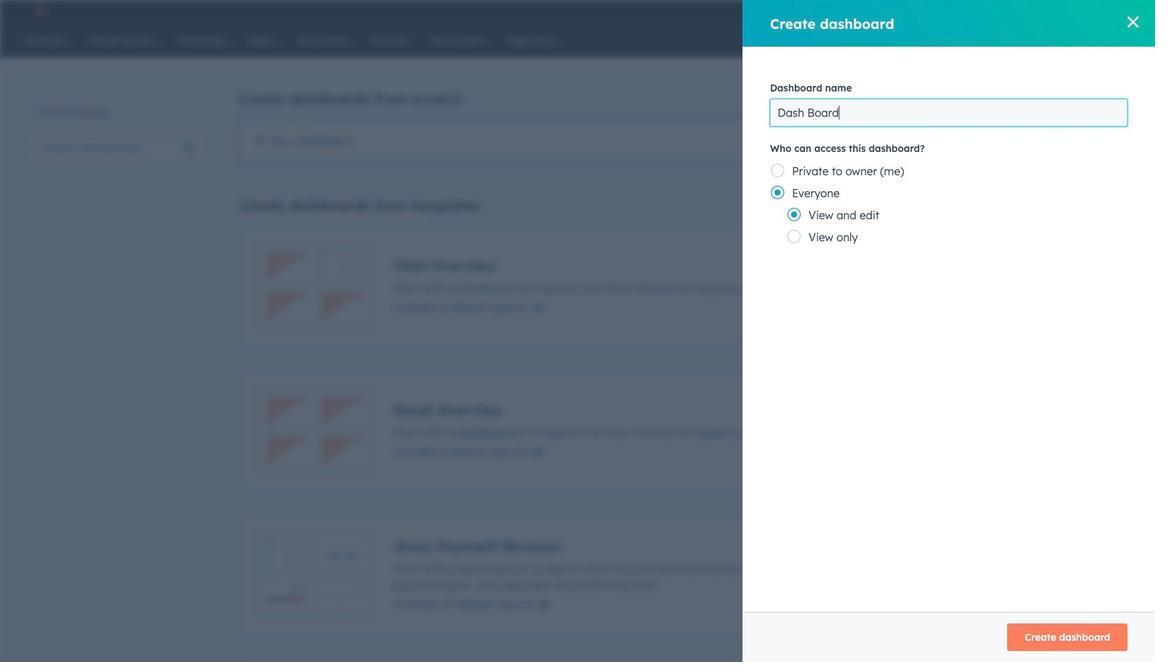 Task type: vqa. For each thing, say whether or not it's contained in the screenshot.
Menu
yes



Task type: describe. For each thing, give the bounding box(es) containing it.
Search search field
[[33, 134, 205, 162]]

close image
[[1128, 17, 1139, 28]]



Task type: locate. For each thing, give the bounding box(es) containing it.
james peterson image
[[986, 5, 998, 17]]

marketplaces image
[[882, 6, 894, 19]]

None text field
[[770, 99, 1128, 127]]

Search HubSpot search field
[[952, 29, 1097, 52]]

None checkbox
[[239, 369, 1082, 492], [239, 514, 1082, 636], [239, 369, 1082, 492], [239, 514, 1082, 636]]

None checkbox
[[239, 118, 1082, 164], [239, 225, 1082, 347], [239, 658, 1082, 662], [239, 118, 1082, 164], [239, 225, 1082, 347], [239, 658, 1082, 662]]

menu
[[782, 0, 1129, 22]]



